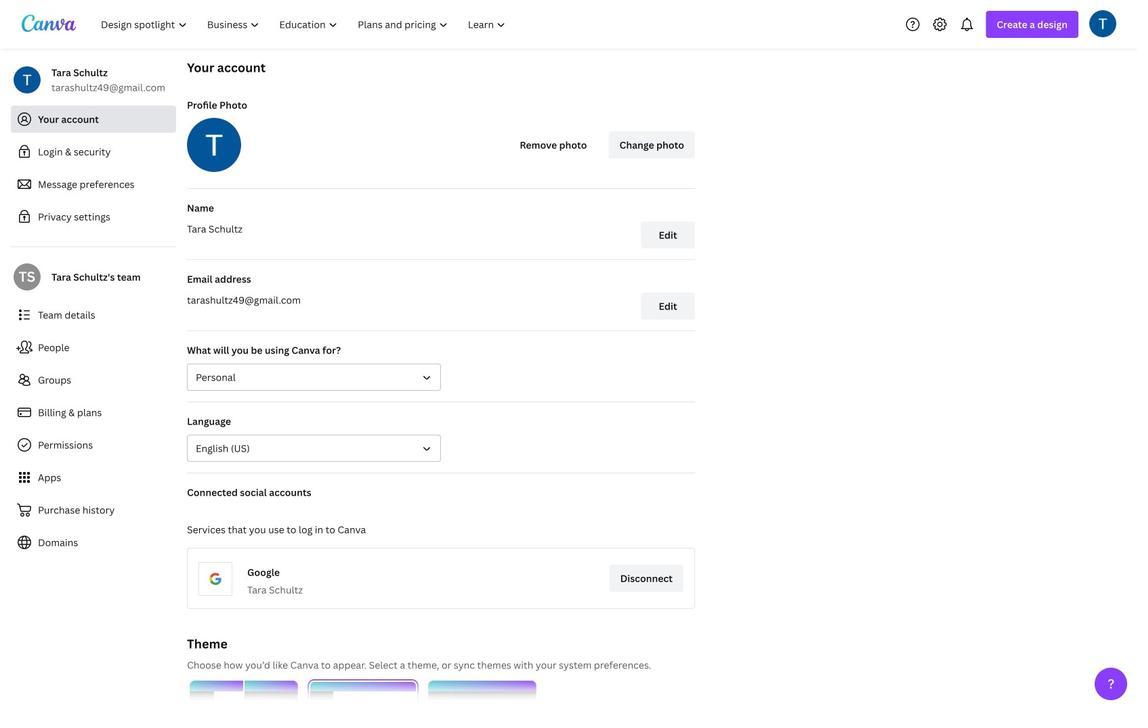 Task type: locate. For each thing, give the bounding box(es) containing it.
tara schultz image
[[1090, 10, 1117, 37]]

top level navigation element
[[92, 11, 517, 38]]

tara schultz's team image
[[14, 264, 41, 291]]

None button
[[187, 364, 441, 391], [190, 681, 298, 712], [309, 681, 417, 712], [428, 681, 537, 712], [187, 364, 441, 391], [190, 681, 298, 712], [309, 681, 417, 712], [428, 681, 537, 712]]



Task type: vqa. For each thing, say whether or not it's contained in the screenshot.
the right anytime
no



Task type: describe. For each thing, give the bounding box(es) containing it.
tara schultz's team element
[[14, 264, 41, 291]]

Language: English (US) button
[[187, 435, 441, 462]]



